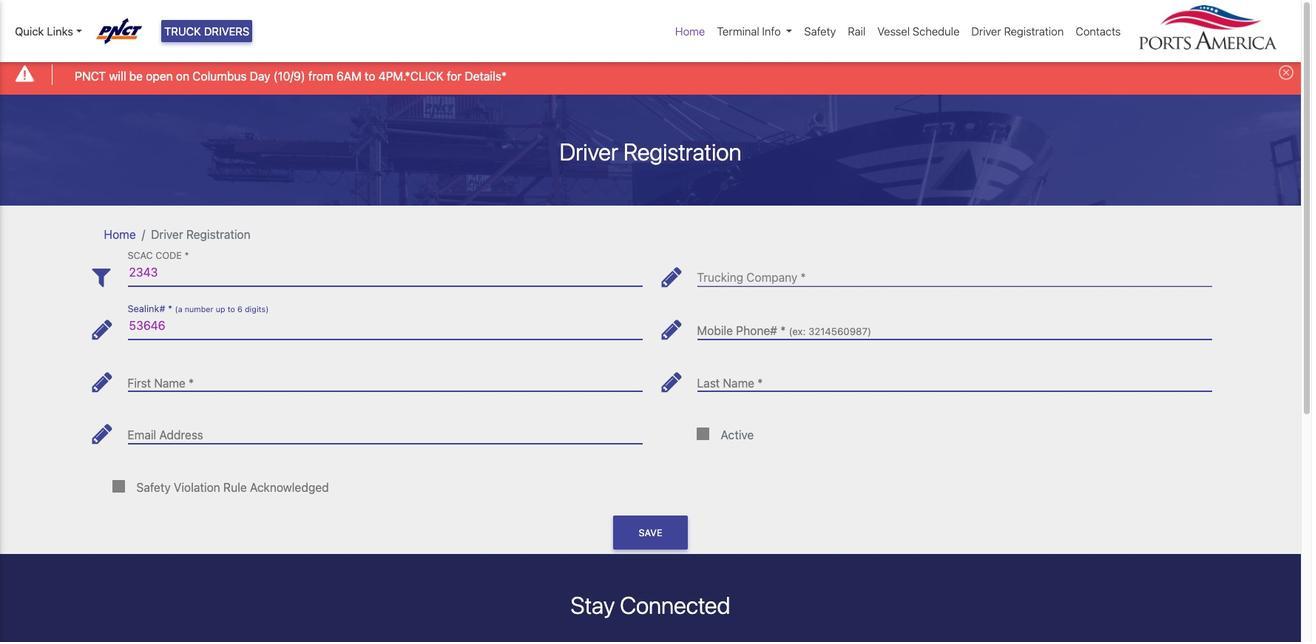 Task type: describe. For each thing, give the bounding box(es) containing it.
info
[[762, 24, 781, 38]]

code
[[155, 250, 182, 262]]

email address
[[128, 428, 203, 442]]

trucking company *
[[697, 271, 806, 284]]

truck drivers link
[[161, 20, 252, 42]]

columbus
[[193, 69, 247, 83]]

2 horizontal spatial driver
[[972, 24, 1001, 38]]

day
[[250, 69, 270, 83]]

quick links link
[[15, 23, 82, 40]]

quick
[[15, 24, 44, 38]]

driver registration link
[[966, 17, 1070, 45]]

(10/9)
[[274, 69, 305, 83]]

address
[[159, 428, 203, 442]]

Email Address text field
[[128, 417, 642, 444]]

6am
[[336, 69, 362, 83]]

1 vertical spatial home
[[104, 228, 136, 241]]

terminal
[[717, 24, 759, 38]]

schedule
[[913, 24, 960, 38]]

* for trucking company *
[[801, 271, 806, 284]]

pnct will be open on columbus day (10/9) from 6am to 4pm.*click for details* link
[[75, 67, 507, 85]]

* for scac code *
[[185, 250, 189, 262]]

0 vertical spatial driver registration
[[972, 24, 1064, 38]]

trucking
[[697, 271, 743, 284]]

2 vertical spatial registration
[[186, 228, 251, 241]]

email
[[128, 428, 156, 442]]

3214560987)
[[809, 325, 871, 337]]

vessel schedule
[[877, 24, 960, 38]]

1 horizontal spatial registration
[[624, 137, 742, 165]]

up
[[216, 305, 225, 314]]

stay connected
[[571, 591, 730, 619]]

rule
[[223, 481, 247, 494]]

0 horizontal spatial driver
[[151, 228, 183, 241]]

SCAC CODE * search field
[[128, 259, 642, 286]]

1 vertical spatial driver registration
[[560, 137, 742, 165]]

for
[[447, 69, 462, 83]]

* for last name *
[[758, 376, 763, 390]]

save button
[[614, 516, 688, 550]]

name for last
[[723, 376, 754, 390]]

details*
[[465, 69, 507, 83]]

last name *
[[697, 376, 763, 390]]

stay
[[571, 591, 615, 619]]

6
[[237, 305, 243, 314]]

acknowledged
[[250, 481, 329, 494]]

mobile
[[697, 324, 733, 337]]

truck drivers
[[164, 24, 250, 38]]

vessel schedule link
[[872, 17, 966, 45]]

0 vertical spatial home link
[[669, 17, 711, 45]]

First Name * text field
[[128, 365, 642, 392]]

close image
[[1279, 65, 1294, 80]]



Task type: locate. For each thing, give the bounding box(es) containing it.
safety for safety violation rule acknowledged
[[136, 481, 171, 494]]

0 vertical spatial safety
[[804, 24, 836, 38]]

2 horizontal spatial registration
[[1004, 24, 1064, 38]]

terminal info link
[[711, 17, 798, 45]]

to inside pnct will be open on columbus day (10/9) from 6am to 4pm.*click for details* link
[[365, 69, 375, 83]]

contacts
[[1076, 24, 1121, 38]]

1 horizontal spatial home
[[675, 24, 705, 38]]

0 vertical spatial registration
[[1004, 24, 1064, 38]]

0 horizontal spatial registration
[[186, 228, 251, 241]]

phone#
[[736, 324, 777, 337]]

to left 6
[[228, 305, 235, 314]]

be
[[129, 69, 143, 83]]

* left (ex:
[[780, 324, 786, 337]]

* for first name *
[[189, 376, 194, 390]]

safety
[[804, 24, 836, 38], [136, 481, 171, 494]]

1 horizontal spatial home link
[[669, 17, 711, 45]]

open
[[146, 69, 173, 83]]

2 horizontal spatial driver registration
[[972, 24, 1064, 38]]

Trucking Company * text field
[[697, 259, 1212, 286]]

1 vertical spatial driver
[[560, 137, 618, 165]]

vessel
[[877, 24, 910, 38]]

rail link
[[842, 17, 872, 45]]

(a
[[175, 305, 182, 314]]

safety left violation
[[136, 481, 171, 494]]

*
[[185, 250, 189, 262], [801, 271, 806, 284], [168, 303, 172, 314], [780, 324, 786, 337], [189, 376, 194, 390], [758, 376, 763, 390]]

safety left rail
[[804, 24, 836, 38]]

on
[[176, 69, 189, 83]]

1 vertical spatial home link
[[104, 228, 136, 241]]

home link
[[669, 17, 711, 45], [104, 228, 136, 241]]

1 vertical spatial to
[[228, 305, 235, 314]]

to
[[365, 69, 375, 83], [228, 305, 235, 314]]

contacts link
[[1070, 17, 1127, 45]]

links
[[47, 24, 73, 38]]

first
[[128, 376, 151, 390]]

0 vertical spatial to
[[365, 69, 375, 83]]

to right 6am
[[365, 69, 375, 83]]

1 vertical spatial safety
[[136, 481, 171, 494]]

2 vertical spatial driver registration
[[151, 228, 251, 241]]

home link left terminal at the right top of page
[[669, 17, 711, 45]]

mobile phone# * (ex: 3214560987)
[[697, 324, 871, 337]]

home link up scac
[[104, 228, 136, 241]]

4pm.*click
[[378, 69, 444, 83]]

sealink#
[[128, 303, 165, 314]]

name
[[154, 376, 186, 390], [723, 376, 754, 390]]

scac
[[128, 250, 153, 262]]

0 vertical spatial home
[[675, 24, 705, 38]]

name right last
[[723, 376, 754, 390]]

0 horizontal spatial driver registration
[[151, 228, 251, 241]]

0 horizontal spatial safety
[[136, 481, 171, 494]]

driver
[[972, 24, 1001, 38], [560, 137, 618, 165], [151, 228, 183, 241]]

* right code
[[185, 250, 189, 262]]

home
[[675, 24, 705, 38], [104, 228, 136, 241]]

safety link
[[798, 17, 842, 45]]

* right last
[[758, 376, 763, 390]]

0 horizontal spatial to
[[228, 305, 235, 314]]

company
[[747, 271, 798, 284]]

1 name from the left
[[154, 376, 186, 390]]

0 horizontal spatial home link
[[104, 228, 136, 241]]

connected
[[620, 591, 730, 619]]

terminal info
[[717, 24, 781, 38]]

0 horizontal spatial home
[[104, 228, 136, 241]]

active
[[721, 428, 754, 442]]

violation
[[174, 481, 220, 494]]

1 horizontal spatial to
[[365, 69, 375, 83]]

0 vertical spatial driver
[[972, 24, 1001, 38]]

from
[[308, 69, 333, 83]]

first name *
[[128, 376, 194, 390]]

1 horizontal spatial name
[[723, 376, 754, 390]]

last
[[697, 376, 720, 390]]

* left (a
[[168, 303, 172, 314]]

scac code *
[[128, 250, 189, 262]]

save
[[639, 527, 662, 538]]

rail
[[848, 24, 866, 38]]

0 horizontal spatial name
[[154, 376, 186, 390]]

(ex:
[[789, 325, 806, 337]]

registration
[[1004, 24, 1064, 38], [624, 137, 742, 165], [186, 228, 251, 241]]

pnct
[[75, 69, 106, 83]]

1 horizontal spatial safety
[[804, 24, 836, 38]]

* for mobile phone# * (ex: 3214560987)
[[780, 324, 786, 337]]

drivers
[[204, 24, 250, 38]]

to inside sealink# * (a number up to 6 digits)
[[228, 305, 235, 314]]

safety violation rule acknowledged
[[136, 481, 329, 494]]

name for first
[[154, 376, 186, 390]]

truck
[[164, 24, 201, 38]]

1 vertical spatial registration
[[624, 137, 742, 165]]

pnct will be open on columbus day (10/9) from 6am to 4pm.*click for details* alert
[[0, 54, 1301, 94]]

None text field
[[128, 312, 642, 339], [697, 312, 1212, 339], [128, 312, 642, 339], [697, 312, 1212, 339]]

home left terminal at the right top of page
[[675, 24, 705, 38]]

2 vertical spatial driver
[[151, 228, 183, 241]]

home up scac
[[104, 228, 136, 241]]

safety for safety
[[804, 24, 836, 38]]

digits)
[[245, 305, 269, 314]]

1 horizontal spatial driver
[[560, 137, 618, 165]]

1 horizontal spatial driver registration
[[560, 137, 742, 165]]

quick links
[[15, 24, 73, 38]]

name right first
[[154, 376, 186, 390]]

2 name from the left
[[723, 376, 754, 390]]

number
[[185, 305, 213, 314]]

* right the company
[[801, 271, 806, 284]]

will
[[109, 69, 126, 83]]

driver registration
[[972, 24, 1064, 38], [560, 137, 742, 165], [151, 228, 251, 241]]

* right first
[[189, 376, 194, 390]]

pnct will be open on columbus day (10/9) from 6am to 4pm.*click for details*
[[75, 69, 507, 83]]

sealink# * (a number up to 6 digits)
[[128, 303, 269, 314]]

Last Name * text field
[[697, 365, 1212, 392]]



Task type: vqa. For each thing, say whether or not it's contained in the screenshot.
Remarks: Dispatch 20DV from PNCT/APM/MARSH Dispatch 40DV from PNCT/APM/MARSH Dispatch 40HC from PNCT/APM/MARSH Dispatch 40HR from PNCT/MARSH Dispatch 45HC from PNCT/APM Dispatch 40OT from APM Dispatch 40FR from PNCT Remarks:
no



